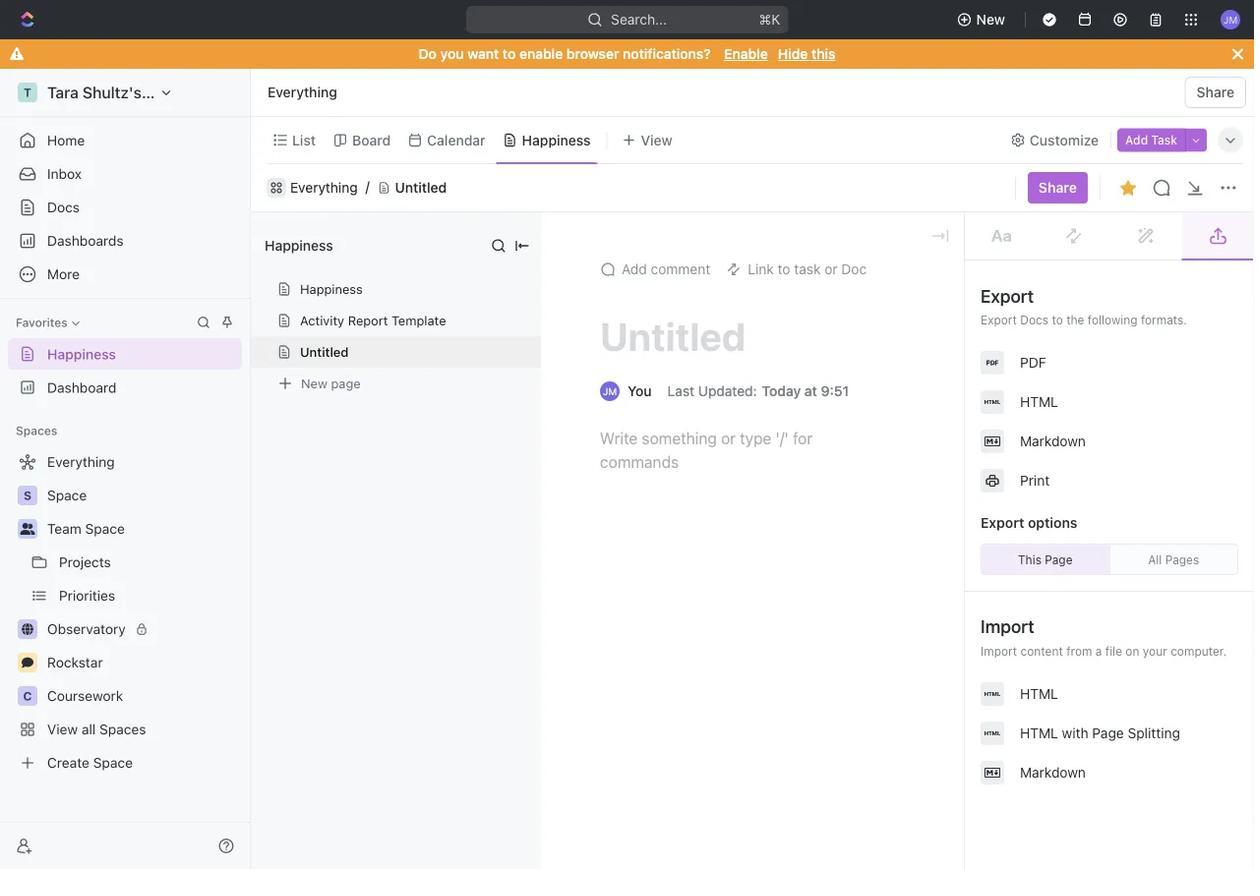 Task type: vqa. For each thing, say whether or not it's contained in the screenshot.
S
yes



Task type: describe. For each thing, give the bounding box(es) containing it.
1 vertical spatial happiness link
[[8, 338, 242, 370]]

space for team
[[85, 521, 125, 537]]

this page
[[1018, 553, 1073, 567]]

tara shultz's workspace
[[47, 83, 227, 102]]

export for export
[[981, 285, 1034, 306]]

add task button
[[1118, 128, 1185, 152]]

shultz's
[[83, 83, 142, 102]]

want
[[467, 46, 499, 62]]

splitting
[[1128, 725, 1180, 742]]

rockstar
[[47, 655, 103, 671]]

9:51
[[821, 383, 849, 399]]

last
[[667, 383, 694, 399]]

team space link
[[47, 513, 238, 545]]

list link
[[288, 126, 316, 154]]

1 vertical spatial everything
[[290, 180, 358, 196]]

new for new
[[976, 11, 1005, 28]]

page
[[331, 376, 361, 391]]

priorities
[[59, 588, 115, 604]]

or
[[825, 261, 838, 277]]

space link
[[47, 480, 238, 511]]

do you want to enable browser notifications? enable hide this
[[419, 46, 836, 62]]

2 vertical spatial everything link
[[8, 447, 238, 478]]

create
[[47, 755, 89, 771]]

enable
[[724, 46, 768, 62]]

browser
[[566, 46, 619, 62]]

home link
[[8, 125, 242, 156]]

today
[[762, 383, 801, 399]]

task
[[1151, 133, 1177, 147]]

view for view all spaces
[[47, 721, 78, 738]]

dashboard link
[[8, 372, 242, 403]]

dashboards link
[[8, 225, 242, 257]]

team
[[47, 521, 81, 537]]

this
[[1018, 553, 1042, 567]]

jm inside jm dropdown button
[[1223, 14, 1238, 25]]

inbox
[[47, 166, 82, 182]]

spaces inside view all spaces link
[[99, 721, 146, 738]]

1 vertical spatial everything link
[[290, 180, 358, 196]]

0 horizontal spatial jm
[[603, 386, 617, 397]]

link to task or doc
[[748, 261, 867, 277]]

list
[[292, 132, 316, 148]]

dashboard
[[47, 380, 116, 396]]

to inside link to task or doc dropdown button
[[778, 261, 790, 277]]

2 import from the top
[[981, 645, 1017, 659]]

you
[[628, 383, 652, 399]]

export docs to the following formats.
[[981, 313, 1187, 327]]

coursework link
[[47, 681, 238, 712]]

new button
[[949, 4, 1017, 35]]

docs inside sidebar navigation
[[47, 199, 80, 215]]

share button
[[1185, 77, 1246, 108]]

1 markdown from the top
[[1020, 433, 1086, 450]]

jm button
[[1215, 4, 1246, 35]]

view button
[[615, 117, 679, 163]]

file
[[1105, 645, 1122, 659]]

your
[[1143, 645, 1167, 659]]

do
[[419, 46, 437, 62]]

this
[[812, 46, 836, 62]]

add for add task
[[1125, 133, 1148, 147]]

2 html from the top
[[1020, 686, 1058, 702]]

1 horizontal spatial docs
[[1020, 313, 1049, 327]]

2 markdown from the top
[[1020, 765, 1086, 781]]

board
[[352, 132, 391, 148]]

template
[[391, 313, 446, 328]]

more button
[[8, 259, 242, 290]]

2 horizontal spatial to
[[1052, 313, 1063, 327]]

tara
[[47, 83, 79, 102]]

0 vertical spatial everything
[[268, 84, 337, 100]]

export options
[[981, 515, 1078, 531]]

view for view
[[641, 132, 672, 148]]

pages
[[1165, 553, 1199, 567]]

options
[[1028, 515, 1078, 531]]

html with page splitting
[[1020, 725, 1180, 742]]

add for add comment
[[622, 261, 647, 277]]

user group image
[[20, 523, 35, 535]]

view all spaces link
[[8, 714, 238, 746]]

globe image
[[22, 624, 33, 635]]

hide
[[778, 46, 808, 62]]

add task
[[1125, 133, 1177, 147]]

export for export options
[[981, 515, 1024, 531]]

tara shultz's workspace, , element
[[18, 83, 37, 102]]

0 vertical spatial happiness link
[[518, 126, 591, 154]]

last updated: today at 9:51
[[667, 383, 849, 399]]

create space link
[[8, 748, 238, 779]]

task
[[794, 261, 821, 277]]

docs link
[[8, 192, 242, 223]]

with
[[1062, 725, 1089, 742]]

priorities link
[[59, 580, 238, 612]]



Task type: locate. For each thing, give the bounding box(es) containing it.
spaces up create space link
[[99, 721, 146, 738]]

0 horizontal spatial to
[[503, 46, 516, 62]]

happiness link up the dashboard "link"
[[8, 338, 242, 370]]

search...
[[611, 11, 667, 28]]

html left with
[[1020, 725, 1058, 742]]

2 vertical spatial to
[[1052, 313, 1063, 327]]

1 vertical spatial space
[[85, 521, 125, 537]]

everything inside sidebar navigation
[[47, 454, 115, 470]]

notifications?
[[623, 46, 711, 62]]

space
[[47, 487, 87, 504], [85, 521, 125, 537], [93, 755, 133, 771]]

0 vertical spatial import
[[981, 616, 1034, 637]]

on
[[1126, 645, 1140, 659]]

new for new page
[[301, 376, 327, 391]]

space, , element
[[18, 486, 37, 506]]

rockstar link
[[47, 647, 238, 679]]

add left task
[[1125, 133, 1148, 147]]

c
[[23, 690, 32, 703]]

0 vertical spatial page
[[1045, 553, 1073, 567]]

2 horizontal spatial untitled
[[600, 313, 746, 360]]

activity
[[300, 313, 344, 328]]

untitled down calendar link
[[395, 180, 447, 196]]

1 vertical spatial share
[[1039, 180, 1077, 196]]

1 export from the top
[[981, 285, 1034, 306]]

1 vertical spatial docs
[[1020, 313, 1049, 327]]

everything up team space
[[47, 454, 115, 470]]

coursework, , element
[[18, 687, 37, 706]]

following
[[1088, 313, 1138, 327]]

import
[[981, 616, 1034, 637], [981, 645, 1017, 659]]

2 export from the top
[[981, 313, 1017, 327]]

add left comment at the right of page
[[622, 261, 647, 277]]

1 vertical spatial import
[[981, 645, 1017, 659]]

0 horizontal spatial share
[[1039, 180, 1077, 196]]

1 horizontal spatial untitled
[[395, 180, 447, 196]]

untitled up the last
[[600, 313, 746, 360]]

import up content
[[981, 616, 1034, 637]]

a
[[1096, 645, 1102, 659]]

everything up list
[[268, 84, 337, 100]]

1 horizontal spatial page
[[1092, 725, 1124, 742]]

space down view all spaces link
[[93, 755, 133, 771]]

updated:
[[698, 383, 757, 399]]

1 vertical spatial add
[[622, 261, 647, 277]]

from
[[1066, 645, 1092, 659]]

view all spaces
[[47, 721, 146, 738]]

export up pdf
[[981, 285, 1034, 306]]

inbox link
[[8, 158, 242, 190]]

to
[[503, 46, 516, 62], [778, 261, 790, 277], [1052, 313, 1063, 327]]

2 vertical spatial everything
[[47, 454, 115, 470]]

add comment
[[622, 261, 710, 277]]

space for create
[[93, 755, 133, 771]]

at
[[804, 383, 817, 399]]

dashboards
[[47, 233, 124, 249]]

2 vertical spatial html
[[1020, 725, 1058, 742]]

1 vertical spatial spaces
[[99, 721, 146, 738]]

observatory link
[[47, 614, 238, 645]]

view left all
[[47, 721, 78, 738]]

1 vertical spatial export
[[981, 313, 1017, 327]]

0 vertical spatial jm
[[1223, 14, 1238, 25]]

1 vertical spatial jm
[[603, 386, 617, 397]]

to left the
[[1052, 313, 1063, 327]]

0 horizontal spatial new
[[301, 376, 327, 391]]

to right want
[[503, 46, 516, 62]]

all pages
[[1148, 553, 1199, 567]]

you
[[440, 46, 464, 62]]

team space
[[47, 521, 125, 537]]

1 horizontal spatial to
[[778, 261, 790, 277]]

0 horizontal spatial docs
[[47, 199, 80, 215]]

0 vertical spatial to
[[503, 46, 516, 62]]

html
[[1020, 394, 1058, 410], [1020, 686, 1058, 702], [1020, 725, 1058, 742]]

1 vertical spatial view
[[47, 721, 78, 738]]

space up team
[[47, 487, 87, 504]]

t
[[24, 86, 31, 99]]

content
[[1021, 645, 1063, 659]]

all
[[82, 721, 96, 738]]

share down jm dropdown button at top
[[1197, 84, 1234, 100]]

page right with
[[1092, 725, 1124, 742]]

1 horizontal spatial share
[[1197, 84, 1234, 100]]

0 horizontal spatial spaces
[[16, 424, 57, 438]]

1 import from the top
[[981, 616, 1034, 637]]

docs left the
[[1020, 313, 1049, 327]]

everything link up list
[[263, 81, 342, 104]]

tree inside sidebar navigation
[[8, 447, 242, 779]]

0 horizontal spatial page
[[1045, 553, 1073, 567]]

comment image
[[22, 657, 33, 669]]

jm left you on the right
[[603, 386, 617, 397]]

markdown
[[1020, 433, 1086, 450], [1020, 765, 1086, 781]]

space up projects
[[85, 521, 125, 537]]

1 horizontal spatial view
[[641, 132, 672, 148]]

1 vertical spatial html
[[1020, 686, 1058, 702]]

observatory
[[47, 621, 126, 637]]

happiness link down enable
[[518, 126, 591, 154]]

view inside button
[[641, 132, 672, 148]]

print
[[1020, 473, 1050, 489]]

favorites button
[[8, 311, 87, 334]]

new
[[976, 11, 1005, 28], [301, 376, 327, 391]]

create space
[[47, 755, 133, 771]]

view button
[[615, 126, 679, 154]]

2 vertical spatial export
[[981, 515, 1024, 531]]

markdown up print
[[1020, 433, 1086, 450]]

0 horizontal spatial add
[[622, 261, 647, 277]]

spaces
[[16, 424, 57, 438], [99, 721, 146, 738]]

export up this at right
[[981, 515, 1024, 531]]

0 vertical spatial new
[[976, 11, 1005, 28]]

0 horizontal spatial view
[[47, 721, 78, 738]]

all
[[1148, 553, 1162, 567]]

1 vertical spatial to
[[778, 261, 790, 277]]

0 vertical spatial docs
[[47, 199, 80, 215]]

0 vertical spatial add
[[1125, 133, 1148, 147]]

1 vertical spatial new
[[301, 376, 327, 391]]

0 vertical spatial everything link
[[263, 81, 342, 104]]

docs down 'inbox' at the left top of page
[[47, 199, 80, 215]]

export left the
[[981, 313, 1017, 327]]

the
[[1066, 313, 1084, 327]]

2 vertical spatial space
[[93, 755, 133, 771]]

everything down list
[[290, 180, 358, 196]]

0 vertical spatial export
[[981, 285, 1034, 306]]

happiness
[[522, 132, 591, 148], [265, 238, 333, 254], [300, 282, 363, 297], [47, 346, 116, 362]]

0 vertical spatial share
[[1197, 84, 1234, 100]]

1 horizontal spatial spaces
[[99, 721, 146, 738]]

sidebar navigation
[[0, 69, 255, 870]]

view down notifications?
[[641, 132, 672, 148]]

share down customize button
[[1039, 180, 1077, 196]]

1 html from the top
[[1020, 394, 1058, 410]]

activity report template
[[300, 313, 446, 328]]

import import content from a file on your computer.
[[981, 616, 1227, 659]]

0 horizontal spatial happiness link
[[8, 338, 242, 370]]

0 vertical spatial html
[[1020, 394, 1058, 410]]

1 horizontal spatial new
[[976, 11, 1005, 28]]

doc
[[841, 261, 867, 277]]

0 vertical spatial markdown
[[1020, 433, 1086, 450]]

1 vertical spatial page
[[1092, 725, 1124, 742]]

html down pdf
[[1020, 394, 1058, 410]]

0 vertical spatial space
[[47, 487, 87, 504]]

customize button
[[1004, 126, 1105, 154]]

markdown down with
[[1020, 765, 1086, 781]]

everything link up space "link"
[[8, 447, 238, 478]]

projects link
[[59, 547, 238, 578]]

page right this at right
[[1045, 553, 1073, 567]]

jm up share button
[[1223, 14, 1238, 25]]

view inside sidebar navigation
[[47, 721, 78, 738]]

projects
[[59, 554, 111, 571]]

3 export from the top
[[981, 515, 1024, 531]]

happiness inside sidebar navigation
[[47, 346, 116, 362]]

tree containing everything
[[8, 447, 242, 779]]

space inside "link"
[[47, 487, 87, 504]]

home
[[47, 132, 85, 149]]

link to task or doc button
[[718, 256, 875, 283]]

0 vertical spatial spaces
[[16, 424, 57, 438]]

s
[[24, 489, 32, 503]]

happiness link
[[518, 126, 591, 154], [8, 338, 242, 370]]

untitled down activity
[[300, 345, 349, 360]]

docs
[[47, 199, 80, 215], [1020, 313, 1049, 327]]

1 horizontal spatial jm
[[1223, 14, 1238, 25]]

view
[[641, 132, 672, 148], [47, 721, 78, 738]]

1 vertical spatial markdown
[[1020, 765, 1086, 781]]

board link
[[348, 126, 391, 154]]

1 horizontal spatial add
[[1125, 133, 1148, 147]]

computer.
[[1171, 645, 1227, 659]]

add inside button
[[1125, 133, 1148, 147]]

everything link down list
[[290, 180, 358, 196]]

coursework
[[47, 688, 123, 704]]

to right link
[[778, 261, 790, 277]]

0 vertical spatial view
[[641, 132, 672, 148]]

html down content
[[1020, 686, 1058, 702]]

jm
[[1223, 14, 1238, 25], [603, 386, 617, 397]]

share
[[1197, 84, 1234, 100], [1039, 180, 1077, 196]]

link
[[748, 261, 774, 277]]

1 horizontal spatial happiness link
[[518, 126, 591, 154]]

import left content
[[981, 645, 1017, 659]]

calendar link
[[423, 126, 486, 154]]

share inside button
[[1197, 84, 1234, 100]]

enable
[[519, 46, 563, 62]]

formats.
[[1141, 313, 1187, 327]]

calendar
[[427, 132, 486, 148]]

new inside new button
[[976, 11, 1005, 28]]

workspace
[[146, 83, 227, 102]]

spaces down dashboard
[[16, 424, 57, 438]]

pdf
[[1020, 355, 1046, 371]]

favorites
[[16, 316, 68, 330]]

export for export docs to the following formats.
[[981, 313, 1017, 327]]

customize
[[1030, 132, 1099, 148]]

report
[[348, 313, 388, 328]]

⌘k
[[759, 11, 780, 28]]

comment
[[651, 261, 710, 277]]

0 horizontal spatial untitled
[[300, 345, 349, 360]]

tree
[[8, 447, 242, 779]]

everything link
[[263, 81, 342, 104], [290, 180, 358, 196], [8, 447, 238, 478]]

add
[[1125, 133, 1148, 147], [622, 261, 647, 277]]

3 html from the top
[[1020, 725, 1058, 742]]



